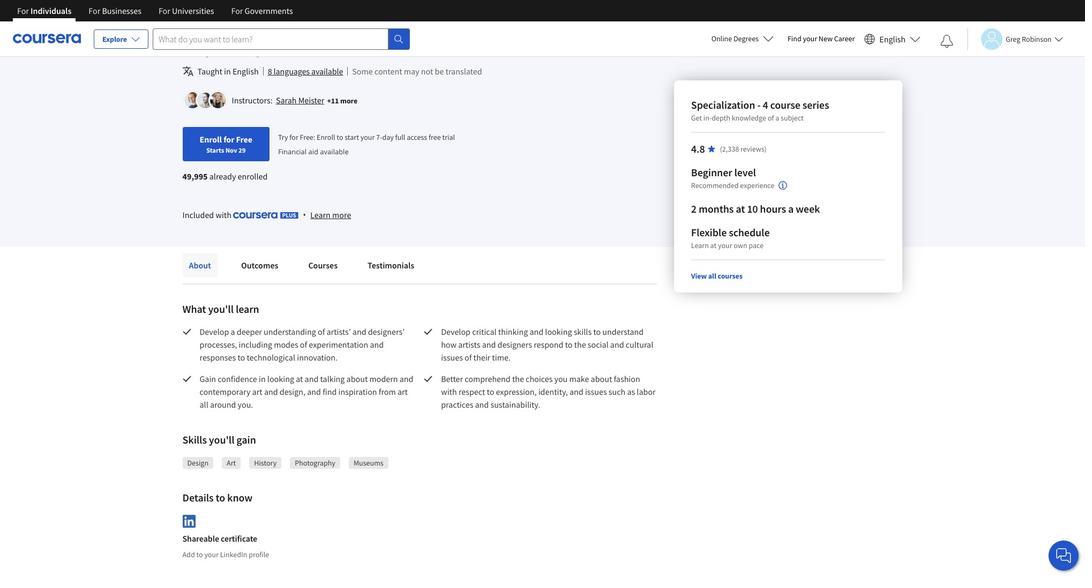 Task type: vqa. For each thing, say whether or not it's contained in the screenshot.
art. on the left top of the page
yes



Task type: describe. For each thing, give the bounding box(es) containing it.
experience
[[741, 181, 775, 191]]

explore for explore
[[102, 34, 127, 44]]

instructors:
[[232, 95, 273, 106]]

available inside "button"
[[312, 66, 343, 77]]

your right find
[[804, 34, 818, 43]]

profile
[[249, 550, 269, 560]]

looking inside "develop critical thinking and looking skills to understand how artists and designers respond to the social and cultural issues of their time."
[[546, 327, 572, 337]]

for universities
[[159, 5, 214, 16]]

enrolled
[[238, 171, 268, 182]]

reviews)
[[741, 144, 767, 154]]

0 vertical spatial all
[[709, 271, 717, 281]]

artists' inside explore art and ideas of our time. develop a deeper understanding of artists' and designers' processes, and gain confidence in looking at and talking about art.
[[433, 34, 457, 45]]

recommended
[[692, 181, 739, 191]]

expression,
[[496, 387, 537, 397]]

with inside better comprehend the choices you make about fashion with respect to expression, identity, and issues such as labor practices and sustainability.
[[441, 387, 457, 397]]

design
[[187, 458, 209, 468]]

be
[[435, 66, 444, 77]]

own
[[734, 241, 748, 250]]

financial aid available button
[[278, 147, 349, 157]]

michelle millar fisher image
[[210, 92, 226, 108]]

looking inside the gain confidence in looking at and talking about modern and contemporary art and design, and find inspiration from art all around you.
[[268, 374, 294, 384]]

to left know
[[216, 491, 225, 505]]

information about difficulty level pre-requisites. image
[[779, 181, 788, 190]]

full
[[396, 132, 406, 142]]

online degrees
[[712, 34, 759, 43]]

find your new career
[[788, 34, 855, 43]]

chat with us image
[[1056, 548, 1073, 565]]

art.
[[285, 47, 297, 57]]

details to know
[[183, 491, 253, 505]]

to up social
[[594, 327, 601, 337]]

develop for develop a deeper understanding of artists' and designers' processes, including modes of experimentation and responses to technological innovation.
[[200, 327, 229, 337]]

inspiration
[[339, 387, 377, 397]]

about
[[189, 260, 211, 271]]

coursera image
[[13, 30, 81, 47]]

to inside better comprehend the choices you make about fashion with respect to expression, identity, and issues such as labor practices and sustainability.
[[487, 387, 495, 397]]

robinson
[[1023, 34, 1052, 44]]

what you'll learn
[[183, 302, 259, 316]]

flexible schedule learn at your own pace
[[692, 226, 770, 250]]

8
[[268, 66, 272, 77]]

day
[[383, 132, 394, 142]]

understanding inside develop a deeper understanding of artists' and designers' processes, including modes of experimentation and responses to technological innovation.
[[264, 327, 316, 337]]

what
[[183, 302, 206, 316]]

a inside specialization - 4 course series get in-depth knowledge of a subject
[[776, 113, 780, 123]]

fashion
[[614, 374, 641, 384]]

courses
[[718, 271, 743, 281]]

the inside better comprehend the choices you make about fashion with respect to expression, identity, and issues such as labor practices and sustainability.
[[513, 374, 524, 384]]

understanding inside explore art and ideas of our time. develop a deeper understanding of artists' and designers' processes, and gain confidence in looking at and talking about art.
[[370, 34, 422, 45]]

at inside explore art and ideas of our time. develop a deeper understanding of artists' and designers' processes, and gain confidence in looking at and talking about art.
[[211, 47, 218, 57]]

0 vertical spatial with
[[216, 210, 232, 220]]

4
[[763, 98, 769, 112]]

as
[[628, 387, 636, 397]]

processes, inside explore art and ideas of our time. develop a deeper understanding of artists' and designers' processes, and gain confidence in looking at and talking about art.
[[512, 34, 550, 45]]

skills you'll gain
[[183, 433, 256, 447]]

social
[[588, 339, 609, 350]]

about inside the gain confidence in looking at and talking about modern and contemporary art and design, and find inspiration from art all around you.
[[347, 374, 368, 384]]

looking inside explore art and ideas of our time. develop a deeper understanding of artists' and designers' processes, and gain confidence in looking at and talking about art.
[[183, 47, 209, 57]]

sustainability.
[[491, 400, 541, 410]]

design,
[[280, 387, 306, 397]]

languages
[[274, 66, 310, 77]]

7-
[[376, 132, 383, 142]]

ideas
[[239, 34, 258, 45]]

for for enroll
[[224, 134, 235, 145]]

+11 more button
[[327, 95, 358, 106]]

learn inside flexible schedule learn at your own pace
[[692, 241, 709, 250]]

instructors: sarah meister +11 more
[[232, 95, 358, 106]]

in inside the gain confidence in looking at and talking about modern and contemporary art and design, and find inspiration from art all around you.
[[259, 374, 266, 384]]

of right modes
[[300, 339, 307, 350]]

10
[[748, 202, 759, 216]]

greg robinson
[[1007, 34, 1052, 44]]

view all courses
[[692, 271, 743, 281]]

months
[[699, 202, 734, 216]]

free
[[429, 132, 441, 142]]

find
[[323, 387, 337, 397]]

•
[[303, 209, 306, 221]]

explore for explore art and ideas of our time. develop a deeper understanding of artists' and designers' processes, and gain confidence in looking at and talking about art.
[[183, 34, 209, 45]]

such
[[609, 387, 626, 397]]

week
[[796, 202, 821, 216]]

paola antonelli image
[[197, 92, 213, 108]]

for governments
[[231, 5, 293, 16]]

may
[[404, 66, 420, 77]]

learn
[[236, 302, 259, 316]]

knowledge
[[732, 113, 767, 123]]

available inside try for free: enroll to start your 7-day full access free trial financial aid available
[[320, 147, 349, 157]]

specialization - 4 course series get in-depth knowledge of a subject
[[692, 98, 830, 123]]

labor
[[637, 387, 656, 397]]

greg
[[1007, 34, 1021, 44]]

find
[[788, 34, 802, 43]]

starts
[[207, 146, 224, 154]]

designers' inside explore art and ideas of our time. develop a deeper understanding of artists' and designers' processes, and gain confidence in looking at and talking about art.
[[474, 34, 511, 45]]

better
[[441, 374, 463, 384]]

your down shareable certificate
[[205, 550, 219, 560]]

add
[[183, 550, 195, 560]]

subject
[[781, 113, 804, 123]]

shareable certificate
[[183, 533, 257, 544]]

art inside explore art and ideas of our time. develop a deeper understanding of artists' and designers' processes, and gain confidence in looking at and talking about art.
[[211, 34, 222, 45]]

not
[[421, 66, 433, 77]]

english button
[[861, 21, 926, 56]]

-
[[758, 98, 761, 112]]

a inside develop a deeper understanding of artists' and designers' processes, including modes of experimentation and responses to technological innovation.
[[231, 327, 235, 337]]

issues inside better comprehend the choices you make about fashion with respect to expression, identity, and issues such as labor practices and sustainability.
[[586, 387, 607, 397]]

(2,338
[[720, 144, 740, 154]]

develop for develop critical thinking and looking skills to understand how artists and designers respond to the social and cultural issues of their time.
[[441, 327, 471, 337]]

artists' inside develop a deeper understanding of artists' and designers' processes, including modes of experimentation and responses to technological innovation.
[[327, 327, 351, 337]]

some
[[352, 66, 373, 77]]

more inside the instructors: sarah meister +11 more
[[341, 96, 358, 106]]

processes, inside develop a deeper understanding of artists' and designers' processes, including modes of experimentation and responses to technological innovation.
[[200, 339, 237, 350]]

gain inside explore art and ideas of our time. develop a deeper understanding of artists' and designers' processes, and gain confidence in looking at and talking about art.
[[567, 34, 582, 45]]

talking inside the gain confidence in looking at and talking about modern and contemporary art and design, and find inspiration from art all around you.
[[320, 374, 345, 384]]

the inside "develop critical thinking and looking skills to understand how artists and designers respond to the social and cultural issues of their time."
[[575, 339, 586, 350]]

know
[[227, 491, 253, 505]]

add to your linkedin profile
[[183, 550, 269, 560]]

career
[[835, 34, 855, 43]]

contemporary
[[200, 387, 251, 397]]

you'll for what
[[208, 302, 234, 316]]

sarah meister link
[[276, 95, 325, 106]]

linkedin
[[220, 550, 247, 560]]

in inside explore art and ideas of our time. develop a deeper understanding of artists' and designers' processes, and gain confidence in looking at and talking about art.
[[625, 34, 632, 45]]

talking inside explore art and ideas of our time. develop a deeper understanding of artists' and designers' processes, and gain confidence in looking at and talking about art.
[[235, 47, 260, 57]]

respond
[[534, 339, 564, 350]]

8 languages available button
[[268, 65, 343, 78]]

content
[[375, 66, 403, 77]]

better comprehend the choices you make about fashion with respect to expression, identity, and issues such as labor practices and sustainability.
[[441, 374, 658, 410]]

photography
[[295, 458, 336, 468]]

+11
[[327, 96, 339, 106]]

for for businesses
[[89, 5, 100, 16]]

confidence inside the gain confidence in looking at and talking about modern and contemporary art and design, and find inspiration from art all around you.
[[218, 374, 257, 384]]

for for individuals
[[17, 5, 29, 16]]

49,995
[[183, 171, 208, 182]]

meister
[[298, 95, 325, 106]]

schedule
[[729, 226, 770, 239]]



Task type: locate. For each thing, give the bounding box(es) containing it.
to right respond
[[566, 339, 573, 350]]

explore button
[[94, 29, 149, 49]]

2 months at 10 hours a week
[[692, 202, 821, 216]]

1 horizontal spatial enroll
[[317, 132, 335, 142]]

series
[[803, 98, 830, 112]]

coursera plus image
[[233, 212, 299, 219]]

0 horizontal spatial confidence
[[218, 374, 257, 384]]

the down skills at right
[[575, 339, 586, 350]]

2 vertical spatial in
[[259, 374, 266, 384]]

museums
[[354, 458, 384, 468]]

access
[[407, 132, 427, 142]]

start
[[345, 132, 359, 142]]

0 horizontal spatial processes,
[[200, 339, 237, 350]]

explore inside explore art and ideas of our time. develop a deeper understanding of artists' and designers' processes, and gain confidence in looking at and talking about art.
[[183, 34, 209, 45]]

all
[[709, 271, 717, 281], [200, 400, 208, 410]]

1 vertical spatial issues
[[586, 387, 607, 397]]

8 languages available
[[268, 66, 343, 77]]

0 vertical spatial you'll
[[208, 302, 234, 316]]

1 vertical spatial looking
[[546, 327, 572, 337]]

shareable
[[183, 533, 219, 544]]

all inside the gain confidence in looking at and talking about modern and contemporary art and design, and find inspiration from art all around you.
[[200, 400, 208, 410]]

in-
[[704, 113, 712, 123]]

develop right "time."
[[306, 34, 335, 45]]

0 vertical spatial confidence
[[584, 34, 623, 45]]

1 vertical spatial confidence
[[218, 374, 257, 384]]

learn inside • learn more
[[311, 210, 331, 220]]

a right "time."
[[337, 34, 341, 45]]

for inside the enroll for free starts nov 29
[[224, 134, 235, 145]]

0 vertical spatial processes,
[[512, 34, 550, 45]]

3 for from the left
[[159, 5, 170, 16]]

for for try
[[290, 132, 299, 142]]

all left the around
[[200, 400, 208, 410]]

0 horizontal spatial about
[[262, 47, 283, 57]]

more right "+11"
[[341, 96, 358, 106]]

at left 10
[[736, 202, 746, 216]]

about
[[262, 47, 283, 57], [347, 374, 368, 384], [591, 374, 613, 384]]

all right view
[[709, 271, 717, 281]]

looking
[[183, 47, 209, 57], [546, 327, 572, 337], [268, 374, 294, 384]]

1 horizontal spatial learn
[[692, 241, 709, 250]]

to down comprehend
[[487, 387, 495, 397]]

gain
[[200, 374, 216, 384]]

0 horizontal spatial talking
[[235, 47, 260, 57]]

english inside 'button'
[[880, 34, 906, 44]]

1 horizontal spatial explore
[[183, 34, 209, 45]]

available up "+11"
[[312, 66, 343, 77]]

1 vertical spatial in
[[224, 66, 231, 77]]

2 horizontal spatial looking
[[546, 327, 572, 337]]

at inside flexible schedule learn at your own pace
[[711, 241, 717, 250]]

time.
[[284, 34, 304, 45]]

you'll for skills
[[209, 433, 235, 447]]

free:
[[300, 132, 315, 142]]

1 vertical spatial artists'
[[327, 327, 351, 337]]

develop inside "develop critical thinking and looking skills to understand how artists and designers respond to the social and cultural issues of their time."
[[441, 327, 471, 337]]

develop inside explore art and ideas of our time. develop a deeper understanding of artists' and designers' processes, and gain confidence in looking at and talking about art.
[[306, 34, 335, 45]]

a left week
[[789, 202, 794, 216]]

a down what you'll learn
[[231, 327, 235, 337]]

get
[[692, 113, 702, 123]]

courses link
[[302, 254, 344, 277]]

testimonials link
[[361, 254, 421, 277]]

sarah meister image
[[184, 92, 200, 108]]

1 horizontal spatial english
[[880, 34, 906, 44]]

level
[[735, 166, 757, 179]]

1 horizontal spatial develop
[[306, 34, 335, 45]]

available right aid
[[320, 147, 349, 157]]

to inside try for free: enroll to start your 7-day full access free trial financial aid available
[[337, 132, 343, 142]]

1 vertical spatial you'll
[[209, 433, 235, 447]]

explore down for businesses
[[102, 34, 127, 44]]

1 horizontal spatial about
[[347, 374, 368, 384]]

looking up design, on the bottom
[[268, 374, 294, 384]]

comprehend
[[465, 374, 511, 384]]

taught in english
[[198, 66, 259, 77]]

designers' up translated
[[474, 34, 511, 45]]

for for universities
[[159, 5, 170, 16]]

english left 8
[[233, 66, 259, 77]]

about up such
[[591, 374, 613, 384]]

2 horizontal spatial in
[[625, 34, 632, 45]]

1 vertical spatial more
[[333, 210, 351, 220]]

learn down the "flexible"
[[692, 241, 709, 250]]

confidence inside explore art and ideas of our time. develop a deeper understanding of artists' and designers' processes, and gain confidence in looking at and talking about art.
[[584, 34, 623, 45]]

1 vertical spatial deeper
[[237, 327, 262, 337]]

enroll inside the enroll for free starts nov 29
[[200, 134, 222, 145]]

artists' up experimentation
[[327, 327, 351, 337]]

from
[[379, 387, 396, 397]]

0 horizontal spatial issues
[[441, 352, 463, 363]]

art right from
[[398, 387, 408, 397]]

about inside explore art and ideas of our time. develop a deeper understanding of artists' and designers' processes, and gain confidence in looking at and talking about art.
[[262, 47, 283, 57]]

0 horizontal spatial in
[[224, 66, 231, 77]]

for
[[17, 5, 29, 16], [89, 5, 100, 16], [159, 5, 170, 16], [231, 5, 243, 16]]

about link
[[183, 254, 218, 277]]

0 vertical spatial understanding
[[370, 34, 422, 45]]

0 horizontal spatial the
[[513, 374, 524, 384]]

1 horizontal spatial issues
[[586, 387, 607, 397]]

a inside explore art and ideas of our time. develop a deeper understanding of artists' and designers' processes, and gain confidence in looking at and talking about art.
[[337, 34, 341, 45]]

for inside try for free: enroll to start your 7-day full access free trial financial aid available
[[290, 132, 299, 142]]

about down our
[[262, 47, 283, 57]]

understanding up content
[[370, 34, 422, 45]]

enroll inside try for free: enroll to start your 7-day full access free trial financial aid available
[[317, 132, 335, 142]]

0 horizontal spatial artists'
[[327, 327, 351, 337]]

1 horizontal spatial deeper
[[343, 34, 368, 45]]

1 vertical spatial processes,
[[200, 339, 237, 350]]

1 vertical spatial talking
[[320, 374, 345, 384]]

talking down ideas on the top left of the page
[[235, 47, 260, 57]]

0 horizontal spatial enroll
[[200, 134, 222, 145]]

enroll right free:
[[317, 132, 335, 142]]

develop inside develop a deeper understanding of artists' and designers' processes, including modes of experimentation and responses to technological innovation.
[[200, 327, 229, 337]]

our
[[269, 34, 282, 45]]

0 horizontal spatial gain
[[237, 433, 256, 447]]

0 horizontal spatial develop
[[200, 327, 229, 337]]

of
[[260, 34, 267, 45], [424, 34, 431, 45], [768, 113, 775, 123], [318, 327, 325, 337], [300, 339, 307, 350], [465, 352, 472, 363]]

greg robinson button
[[968, 28, 1064, 50]]

for up ideas on the top left of the page
[[231, 5, 243, 16]]

to left start
[[337, 132, 343, 142]]

1 vertical spatial with
[[441, 387, 457, 397]]

2 vertical spatial looking
[[268, 374, 294, 384]]

issues left such
[[586, 387, 607, 397]]

0 horizontal spatial understanding
[[264, 327, 316, 337]]

understanding
[[370, 34, 422, 45], [264, 327, 316, 337]]

1 horizontal spatial for
[[290, 132, 299, 142]]

0 vertical spatial available
[[312, 66, 343, 77]]

your left own
[[719, 241, 733, 250]]

1 vertical spatial gain
[[237, 433, 256, 447]]

of left our
[[260, 34, 267, 45]]

1 horizontal spatial in
[[259, 374, 266, 384]]

0 vertical spatial gain
[[567, 34, 582, 45]]

1 vertical spatial learn
[[692, 241, 709, 250]]

explore inside popup button
[[102, 34, 127, 44]]

develop up how
[[441, 327, 471, 337]]

beginner
[[692, 166, 733, 179]]

0 vertical spatial designers'
[[474, 34, 511, 45]]

49,995 already enrolled
[[183, 171, 268, 182]]

0 horizontal spatial deeper
[[237, 327, 262, 337]]

of inside "develop critical thinking and looking skills to understand how artists and designers respond to the social and cultural issues of their time."
[[465, 352, 472, 363]]

practices
[[441, 400, 474, 410]]

1 vertical spatial the
[[513, 374, 524, 384]]

to inside develop a deeper understanding of artists' and designers' processes, including modes of experimentation and responses to technological innovation.
[[238, 352, 245, 363]]

try
[[278, 132, 288, 142]]

issues down how
[[441, 352, 463, 363]]

0 vertical spatial english
[[880, 34, 906, 44]]

1 vertical spatial available
[[320, 147, 349, 157]]

make
[[570, 374, 590, 384]]

1 horizontal spatial art
[[227, 458, 236, 468]]

pace
[[749, 241, 764, 250]]

deeper up some
[[343, 34, 368, 45]]

0 vertical spatial the
[[575, 339, 586, 350]]

talking up find
[[320, 374, 345, 384]]

at down the "flexible"
[[711, 241, 717, 250]]

0 horizontal spatial english
[[233, 66, 259, 77]]

looking up taught at the top of page
[[183, 47, 209, 57]]

0 vertical spatial issues
[[441, 352, 463, 363]]

skills
[[183, 433, 207, 447]]

for left businesses
[[89, 5, 100, 16]]

deeper inside develop a deeper understanding of artists' and designers' processes, including modes of experimentation and responses to technological innovation.
[[237, 327, 262, 337]]

included with
[[183, 210, 233, 220]]

0 horizontal spatial all
[[200, 400, 208, 410]]

art left ideas on the top left of the page
[[211, 34, 222, 45]]

for
[[290, 132, 299, 142], [224, 134, 235, 145]]

1 horizontal spatial all
[[709, 271, 717, 281]]

understanding up modes
[[264, 327, 316, 337]]

enroll up starts
[[200, 134, 222, 145]]

develop critical thinking and looking skills to understand how artists and designers respond to the social and cultural issues of their time.
[[441, 327, 656, 363]]

free
[[236, 134, 253, 145]]

1 vertical spatial designers'
[[368, 327, 405, 337]]

1 horizontal spatial understanding
[[370, 34, 422, 45]]

art up you.
[[252, 387, 263, 397]]

1 horizontal spatial processes,
[[512, 34, 550, 45]]

0 vertical spatial artists'
[[433, 34, 457, 45]]

to down the including
[[238, 352, 245, 363]]

1 horizontal spatial the
[[575, 339, 586, 350]]

4 for from the left
[[231, 5, 243, 16]]

specialization
[[692, 98, 756, 112]]

1 vertical spatial english
[[233, 66, 259, 77]]

for for governments
[[231, 5, 243, 16]]

banner navigation
[[9, 0, 302, 21]]

aid
[[309, 147, 319, 157]]

of up experimentation
[[318, 327, 325, 337]]

artists'
[[433, 34, 457, 45], [327, 327, 351, 337]]

your left 7-
[[361, 132, 375, 142]]

1 vertical spatial understanding
[[264, 327, 316, 337]]

identity,
[[539, 387, 568, 397]]

designers' inside develop a deeper understanding of artists' and designers' processes, including modes of experimentation and responses to technological innovation.
[[368, 327, 405, 337]]

more right '•'
[[333, 210, 351, 220]]

at up design, on the bottom
[[296, 374, 303, 384]]

of down "4"
[[768, 113, 775, 123]]

None search field
[[153, 28, 410, 50]]

for individuals
[[17, 5, 71, 16]]

0 vertical spatial art
[[211, 34, 222, 45]]

2 for from the left
[[89, 5, 100, 16]]

looking up respond
[[546, 327, 572, 337]]

with down better
[[441, 387, 457, 397]]

1 horizontal spatial confidence
[[584, 34, 623, 45]]

understand
[[603, 327, 644, 337]]

art down skills you'll gain
[[227, 458, 236, 468]]

your inside try for free: enroll to start your 7-day full access free trial financial aid available
[[361, 132, 375, 142]]

0 vertical spatial looking
[[183, 47, 209, 57]]

1 horizontal spatial looking
[[268, 374, 294, 384]]

with right the included
[[216, 210, 232, 220]]

0 vertical spatial more
[[341, 96, 358, 106]]

outcomes link
[[235, 254, 285, 277]]

innovation.
[[297, 352, 338, 363]]

0 horizontal spatial learn
[[311, 210, 331, 220]]

you'll right skills
[[209, 433, 235, 447]]

1 horizontal spatial with
[[441, 387, 457, 397]]

skills
[[574, 327, 592, 337]]

1 horizontal spatial artists'
[[433, 34, 457, 45]]

1 horizontal spatial talking
[[320, 374, 345, 384]]

learn right '•'
[[311, 210, 331, 220]]

2 art from the left
[[398, 387, 408, 397]]

technological
[[247, 352, 295, 363]]

about inside better comprehend the choices you make about fashion with respect to expression, identity, and issues such as labor practices and sustainability.
[[591, 374, 613, 384]]

0 vertical spatial deeper
[[343, 34, 368, 45]]

deeper up the including
[[237, 327, 262, 337]]

a left subject
[[776, 113, 780, 123]]

0 horizontal spatial designers'
[[368, 327, 405, 337]]

2 horizontal spatial about
[[591, 374, 613, 384]]

choices
[[526, 374, 553, 384]]

explore art and ideas of our time. develop a deeper understanding of artists' and designers' processes, and gain confidence in looking at and talking about art.
[[183, 34, 632, 57]]

for businesses
[[89, 5, 142, 16]]

you'll
[[208, 302, 234, 316], [209, 433, 235, 447]]

1 art from the left
[[252, 387, 263, 397]]

view
[[692, 271, 707, 281]]

deeper inside explore art and ideas of our time. develop a deeper understanding of artists' and designers' processes, and gain confidence in looking at and talking about art.
[[343, 34, 368, 45]]

find your new career link
[[783, 32, 861, 46]]

your inside flexible schedule learn at your own pace
[[719, 241, 733, 250]]

1 vertical spatial all
[[200, 400, 208, 410]]

you
[[555, 374, 568, 384]]

0 horizontal spatial looking
[[183, 47, 209, 57]]

issues inside "develop critical thinking and looking skills to understand how artists and designers respond to the social and cultural issues of their time."
[[441, 352, 463, 363]]

1 horizontal spatial designers'
[[474, 34, 511, 45]]

to
[[337, 132, 343, 142], [594, 327, 601, 337], [566, 339, 573, 350], [238, 352, 245, 363], [487, 387, 495, 397], [216, 491, 225, 505], [197, 550, 203, 560]]

1 horizontal spatial art
[[398, 387, 408, 397]]

about up inspiration
[[347, 374, 368, 384]]

of inside specialization - 4 course series get in-depth knowledge of a subject
[[768, 113, 775, 123]]

the up the 'expression,'
[[513, 374, 524, 384]]

their
[[474, 352, 491, 363]]

0 horizontal spatial explore
[[102, 34, 127, 44]]

show notifications image
[[941, 35, 954, 48]]

you'll left "learn"
[[208, 302, 234, 316]]

modes
[[274, 339, 298, 350]]

designers' up modern
[[368, 327, 405, 337]]

a
[[337, 34, 341, 45], [776, 113, 780, 123], [789, 202, 794, 216], [231, 327, 235, 337]]

for right try
[[290, 132, 299, 142]]

for left individuals
[[17, 5, 29, 16]]

2
[[692, 202, 697, 216]]

english right career
[[880, 34, 906, 44]]

hours
[[761, 202, 787, 216]]

online degrees button
[[703, 27, 783, 50]]

the
[[575, 339, 586, 350], [513, 374, 524, 384]]

courses
[[309, 260, 338, 271]]

more inside • learn more
[[333, 210, 351, 220]]

1 vertical spatial art
[[227, 458, 236, 468]]

beginner level
[[692, 166, 757, 179]]

at inside the gain confidence in looking at and talking about modern and contemporary art and design, and find inspiration from art all around you.
[[296, 374, 303, 384]]

of up not
[[424, 34, 431, 45]]

view all courses link
[[692, 271, 743, 281]]

0 horizontal spatial art
[[252, 387, 263, 397]]

What do you want to learn? text field
[[153, 28, 389, 50]]

explore
[[183, 34, 209, 45], [102, 34, 127, 44]]

2 horizontal spatial develop
[[441, 327, 471, 337]]

testimonials
[[368, 260, 415, 271]]

0 vertical spatial talking
[[235, 47, 260, 57]]

at up taught at the top of page
[[211, 47, 218, 57]]

1 horizontal spatial gain
[[567, 34, 582, 45]]

explore down universities
[[183, 34, 209, 45]]

1 for from the left
[[17, 5, 29, 16]]

0 vertical spatial learn
[[311, 210, 331, 220]]

to right add
[[197, 550, 203, 560]]

of down the artists
[[465, 352, 472, 363]]

gain confidence in looking at and talking about modern and contemporary art and design, and find inspiration from art all around you.
[[200, 374, 415, 410]]

develop down what you'll learn
[[200, 327, 229, 337]]

art
[[252, 387, 263, 397], [398, 387, 408, 397]]

develop a deeper understanding of artists' and designers' processes, including modes of experimentation and responses to technological innovation.
[[200, 327, 407, 363]]

0 horizontal spatial for
[[224, 134, 235, 145]]

for up nov
[[224, 134, 235, 145]]

0 vertical spatial in
[[625, 34, 632, 45]]

for left universities
[[159, 5, 170, 16]]

0 horizontal spatial with
[[216, 210, 232, 220]]

artists' up be
[[433, 34, 457, 45]]

0 horizontal spatial art
[[211, 34, 222, 45]]

responses
[[200, 352, 236, 363]]

history
[[254, 458, 277, 468]]



